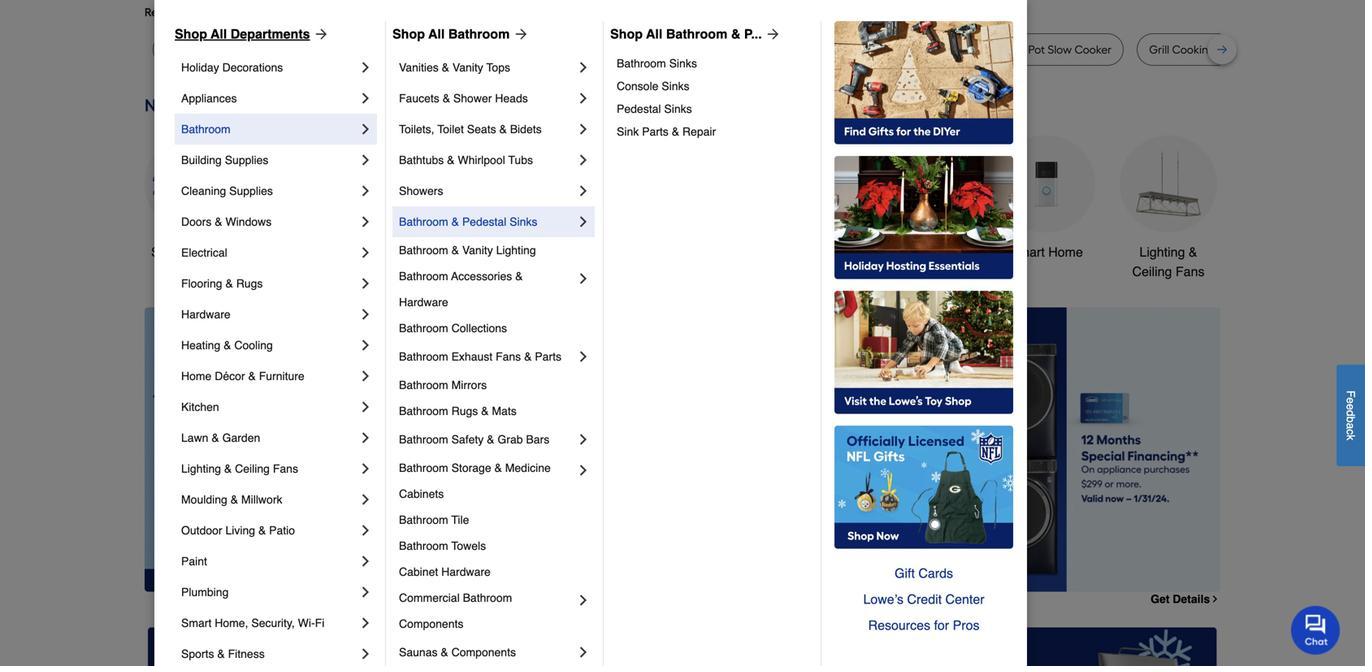 Task type: describe. For each thing, give the bounding box(es) containing it.
bathroom for bathroom sinks
[[617, 57, 666, 70]]

lowe's
[[863, 592, 904, 607]]

bathroom exhaust fans & parts
[[399, 350, 561, 363]]

shop all bathroom & p... link
[[610, 24, 781, 44]]

furniture
[[259, 370, 304, 383]]

shower
[[453, 92, 492, 105]]

chevron right image for outdoor living & patio
[[358, 522, 374, 539]]

chevron right image for bathroom & pedestal sinks
[[575, 214, 592, 230]]

bars
[[526, 433, 549, 446]]

chevron right image for sports & fitness
[[358, 646, 374, 662]]

bathroom rugs & mats
[[399, 405, 517, 418]]

commercial bathroom components
[[399, 592, 515, 631]]

faucets & shower heads
[[399, 92, 528, 105]]

crock for crock pot slow cooker
[[995, 43, 1025, 56]]

pros
[[953, 618, 980, 633]]

& inside 'bathroom accessories & hardware'
[[515, 270, 523, 283]]

building
[[181, 154, 222, 167]]

hardware inside hardware link
[[181, 308, 231, 321]]

arrow right image for shop all departments
[[310, 26, 330, 42]]

for inside heading
[[275, 5, 290, 19]]

2 slow from the left
[[1048, 43, 1072, 56]]

pot for crock pot cooking pot
[[783, 43, 800, 56]]

resources for pros link
[[834, 613, 1013, 639]]

1 vertical spatial parts
[[535, 350, 561, 363]]

deals
[[202, 245, 236, 260]]

cards
[[918, 566, 953, 581]]

chevron right image for bathroom exhaust fans & parts
[[575, 349, 592, 365]]

lighting inside the lighting & ceiling fans
[[1140, 245, 1185, 260]]

recommended searches for you
[[145, 5, 312, 19]]

shop these last-minute gifts. $99 or less. quantities are limited and won't last. image
[[145, 308, 407, 592]]

tops
[[486, 61, 510, 74]]

bathroom exhaust fans & parts link
[[399, 341, 575, 372]]

chevron right image for holiday decorations
[[358, 59, 374, 76]]

sinks for bathroom sinks
[[669, 57, 697, 70]]

chevron right image for home décor & furniture
[[358, 368, 374, 384]]

visit the lowe's toy shop. image
[[834, 291, 1013, 414]]

console
[[617, 80, 658, 93]]

security,
[[251, 617, 295, 630]]

1 vertical spatial lighting & ceiling fans
[[181, 462, 298, 475]]

up to 30 percent off select grills and accessories. image
[[878, 628, 1217, 666]]

outdoor tools & equipment
[[756, 245, 849, 279]]

chevron right image for doors & windows
[[358, 214, 374, 230]]

home,
[[215, 617, 248, 630]]

gift
[[895, 566, 915, 581]]

medicine
[[505, 462, 551, 475]]

faucets
[[399, 92, 439, 105]]

grate
[[1218, 43, 1248, 56]]

you
[[293, 5, 312, 19]]

garden
[[222, 431, 260, 444]]

f e e d b a c k
[[1344, 391, 1357, 441]]

bathroom sinks
[[617, 57, 697, 70]]

2 vertical spatial fans
[[273, 462, 298, 475]]

bathroom for bathroom towels
[[399, 540, 448, 553]]

bathroom for bathroom storage & medicine cabinets
[[399, 462, 448, 475]]

a
[[1344, 423, 1357, 429]]

chevron right image for cleaning supplies
[[358, 183, 374, 199]]

instant
[[903, 43, 938, 56]]

bathroom for bathroom accessories & hardware
[[399, 270, 448, 283]]

holiday
[[181, 61, 219, 74]]

lowe's credit center link
[[834, 587, 1013, 613]]

electrical link
[[181, 237, 358, 268]]

scroll to item #5 image
[[903, 563, 942, 569]]

bathroom collections link
[[399, 315, 592, 341]]

ceiling inside the lighting & ceiling fans
[[1132, 264, 1172, 279]]

pot for crock pot slow cooker
[[1028, 43, 1045, 56]]

bathroom for bathroom mirrors
[[399, 379, 448, 392]]

building supplies
[[181, 154, 268, 167]]

0 vertical spatial rugs
[[236, 277, 263, 290]]

k
[[1344, 435, 1357, 441]]

flooring
[[181, 277, 222, 290]]

cleaning supplies
[[181, 184, 273, 197]]

0 vertical spatial lighting & ceiling fans link
[[1120, 135, 1217, 282]]

bathroom for bathroom collections
[[399, 322, 448, 335]]

up to 30 percent off select major appliances. plus, save up to an extra $750 on major appliances. image
[[433, 308, 1220, 592]]

bathroom towels
[[399, 540, 486, 553]]

gift cards link
[[834, 561, 1013, 587]]

bathroom for bathroom & pedestal sinks
[[399, 215, 448, 228]]

microwave
[[486, 43, 542, 56]]

0 horizontal spatial lighting
[[181, 462, 221, 475]]

chevron right image for bathroom storage & medicine cabinets
[[575, 462, 592, 479]]

1 vertical spatial for
[[934, 618, 949, 633]]

microwave countertop
[[486, 43, 604, 56]]

chevron right image for toilets, toilet seats & bidets
[[575, 121, 592, 137]]

searches
[[225, 5, 273, 19]]

moulding & millwork
[[181, 493, 282, 506]]

officially licensed n f l gifts. shop now. image
[[834, 426, 1013, 549]]

chevron right image for appliances
[[358, 90, 374, 106]]

appliances link
[[181, 83, 358, 114]]

details
[[1173, 593, 1210, 606]]

towels
[[451, 540, 486, 553]]

bathroom for bathroom exhaust fans & parts
[[399, 350, 448, 363]]

mirrors
[[451, 379, 487, 392]]

cleaning supplies link
[[181, 176, 358, 206]]

doors & windows
[[181, 215, 272, 228]]

bathroom accessories & hardware link
[[399, 263, 575, 315]]

chevron right image for smart home, security, wi-fi
[[358, 615, 374, 631]]

get details
[[1151, 593, 1210, 606]]

0 vertical spatial lighting & ceiling fans
[[1132, 245, 1205, 279]]

c
[[1344, 429, 1357, 435]]

chevron right image for heating & cooling
[[358, 337, 374, 353]]

safety
[[451, 433, 484, 446]]

toilets,
[[399, 123, 434, 136]]

rack
[[1312, 43, 1338, 56]]

resources
[[868, 618, 930, 633]]

bathroom & pedestal sinks
[[399, 215, 537, 228]]

lawn & garden link
[[181, 423, 358, 453]]

chat invite button image
[[1291, 605, 1341, 655]]

flooring & rugs link
[[181, 268, 358, 299]]

bathroom storage & medicine cabinets link
[[399, 455, 575, 507]]

1 vertical spatial home
[[181, 370, 212, 383]]

triple slow cooker
[[354, 43, 449, 56]]

decorations for christmas
[[524, 264, 594, 279]]

living
[[225, 524, 255, 537]]

vanities
[[399, 61, 439, 74]]

supplies for cleaning supplies
[[229, 184, 273, 197]]

lawn
[[181, 431, 208, 444]]

chevron right image for plumbing
[[358, 584, 374, 600]]

departments
[[231, 26, 310, 41]]

chevron right image for showers
[[575, 183, 592, 199]]

smart home, security, wi-fi link
[[181, 608, 358, 639]]

f e e d b a c k button
[[1337, 365, 1365, 466]]

& inside "link"
[[442, 61, 449, 74]]

bathroom for bathroom rugs & mats
[[399, 405, 448, 418]]

heating
[[181, 339, 220, 352]]

bathroom inside commercial bathroom components
[[463, 592, 512, 605]]

& inside the lighting & ceiling fans
[[1189, 245, 1197, 260]]

chevron right image for hardware
[[358, 306, 374, 323]]

shop
[[151, 245, 181, 260]]

1 vertical spatial fans
[[496, 350, 521, 363]]

chevron right image for moulding & millwork
[[358, 492, 374, 508]]

building supplies link
[[181, 145, 358, 176]]

all for shop all departments
[[211, 26, 227, 41]]

resources for pros
[[868, 618, 980, 633]]

2 cooker from the left
[[1075, 43, 1112, 56]]

1 horizontal spatial parts
[[642, 125, 669, 138]]

cabinet hardware link
[[399, 559, 592, 585]]

grab
[[498, 433, 523, 446]]

scroll to item #2 image
[[786, 563, 825, 569]]

toilets, toilet seats & bidets
[[399, 123, 542, 136]]

crock pot cooking pot
[[750, 43, 865, 56]]

sports & fitness
[[181, 648, 265, 661]]

bathroom rugs & mats link
[[399, 398, 592, 424]]

saunas & components
[[399, 646, 516, 659]]



Task type: vqa. For each thing, say whether or not it's contained in the screenshot.
the right the to
no



Task type: locate. For each thing, give the bounding box(es) containing it.
bathroom sinks link
[[617, 52, 809, 75]]

tools link
[[388, 135, 486, 262]]

shop up triple slow cooker
[[392, 26, 425, 41]]

1 vertical spatial lighting & ceiling fans link
[[181, 453, 358, 484]]

0 horizontal spatial home
[[181, 370, 212, 383]]

bathroom tile link
[[399, 507, 592, 533]]

moulding
[[181, 493, 227, 506]]

2 horizontal spatial arrow right image
[[1190, 450, 1207, 466]]

sinks up sink parts & repair at the top
[[664, 102, 692, 115]]

& inside bathroom storage & medicine cabinets
[[494, 462, 502, 475]]

0 horizontal spatial fans
[[273, 462, 298, 475]]

arrow right image inside shop all departments 'link'
[[310, 26, 330, 42]]

0 horizontal spatial outdoor
[[181, 524, 222, 537]]

parts down bathroom collections link
[[535, 350, 561, 363]]

chevron right image for electrical
[[358, 245, 374, 261]]

bathtubs & whirlpool tubs link
[[399, 145, 575, 176]]

vanity for tops
[[453, 61, 483, 74]]

all up vanities
[[428, 26, 445, 41]]

1 vertical spatial decorations
[[524, 264, 594, 279]]

p...
[[744, 26, 762, 41]]

0 horizontal spatial ceiling
[[235, 462, 270, 475]]

get
[[1151, 593, 1170, 606]]

1 shop from the left
[[175, 26, 207, 41]]

& inside outdoor tools & equipment
[[841, 245, 849, 260]]

arrow right image
[[762, 26, 781, 42]]

0 horizontal spatial decorations
[[222, 61, 283, 74]]

d
[[1344, 410, 1357, 417]]

2 e from the top
[[1344, 404, 1357, 410]]

shop
[[175, 26, 207, 41], [392, 26, 425, 41], [610, 26, 643, 41]]

hardware down flooring
[[181, 308, 231, 321]]

vanity inside vanities & vanity tops "link"
[[453, 61, 483, 74]]

chevron right image for building supplies
[[358, 152, 374, 168]]

f
[[1344, 391, 1357, 398]]

all for shop all bathroom
[[428, 26, 445, 41]]

components down commercial bathroom components link
[[451, 646, 516, 659]]

0 vertical spatial vanity
[[453, 61, 483, 74]]

chevron right image for bathtubs & whirlpool tubs
[[575, 152, 592, 168]]

parts
[[642, 125, 669, 138], [535, 350, 561, 363]]

outdoor inside outdoor tools & equipment
[[756, 245, 803, 260]]

sink
[[617, 125, 639, 138]]

recommended searches for you heading
[[145, 4, 1220, 20]]

1 horizontal spatial cooking
[[1172, 43, 1215, 56]]

1 cooker from the left
[[411, 43, 449, 56]]

lawn & garden
[[181, 431, 260, 444]]

chevron right image for lawn & garden
[[358, 430, 374, 446]]

chevron right image for kitchen
[[358, 399, 374, 415]]

4 pot from the left
[[1028, 43, 1045, 56]]

pedestal down console in the left top of the page
[[617, 102, 661, 115]]

shop inside shop all departments 'link'
[[175, 26, 207, 41]]

chevron right image inside get details link
[[1210, 594, 1220, 604]]

1 vertical spatial pedestal
[[462, 215, 506, 228]]

chevron right image for faucets & shower heads
[[575, 90, 592, 106]]

arrow left image
[[447, 450, 463, 466]]

0 vertical spatial smart
[[1010, 245, 1045, 260]]

vanity
[[453, 61, 483, 74], [462, 244, 493, 257]]

triple
[[354, 43, 382, 56]]

0 vertical spatial fans
[[1176, 264, 1205, 279]]

tools up equipment at the top of the page
[[807, 245, 837, 260]]

all right shop
[[185, 245, 199, 260]]

1 horizontal spatial lighting
[[496, 244, 536, 257]]

1 cooking from the left
[[803, 43, 846, 56]]

cooker left grill
[[1075, 43, 1112, 56]]

arrow right image
[[310, 26, 330, 42], [510, 26, 529, 42], [1190, 450, 1207, 466]]

bathroom storage & medicine cabinets
[[399, 462, 554, 501]]

1 horizontal spatial slow
[[1048, 43, 1072, 56]]

all for shop all bathroom & p...
[[646, 26, 662, 41]]

1 horizontal spatial tools
[[807, 245, 837, 260]]

décor
[[215, 370, 245, 383]]

for left you
[[275, 5, 290, 19]]

outdoor living & patio
[[181, 524, 295, 537]]

1 horizontal spatial lighting & ceiling fans
[[1132, 245, 1205, 279]]

lighting & ceiling fans
[[1132, 245, 1205, 279], [181, 462, 298, 475]]

smart for smart home
[[1010, 245, 1045, 260]]

0 horizontal spatial crock
[[750, 43, 780, 56]]

patio
[[269, 524, 295, 537]]

cleaning
[[181, 184, 226, 197]]

supplies
[[225, 154, 268, 167], [229, 184, 273, 197]]

christmas decorations
[[524, 245, 594, 279]]

saunas & components link
[[399, 637, 575, 666]]

outdoor up equipment at the top of the page
[[756, 245, 803, 260]]

shop down "recommended"
[[175, 26, 207, 41]]

components down commercial
[[399, 618, 463, 631]]

gift cards
[[895, 566, 953, 581]]

lighting inside bathroom & vanity lighting link
[[496, 244, 536, 257]]

chevron right image for bathroom accessories & hardware
[[575, 271, 592, 287]]

bathtubs
[[399, 154, 444, 167]]

all for shop all deals
[[185, 245, 199, 260]]

parts down pedestal sinks
[[642, 125, 669, 138]]

shop all departments link
[[175, 24, 330, 44]]

supplies up windows
[[229, 184, 273, 197]]

chevron right image for vanities & vanity tops
[[575, 59, 592, 76]]

bathroom & pedestal sinks link
[[399, 206, 575, 237]]

1 horizontal spatial cooker
[[1075, 43, 1112, 56]]

repair
[[682, 125, 716, 138]]

0 vertical spatial components
[[399, 618, 463, 631]]

hardware down towels
[[441, 566, 491, 579]]

components for saunas & components
[[451, 646, 516, 659]]

hardware
[[399, 296, 448, 309], [181, 308, 231, 321], [441, 566, 491, 579]]

0 vertical spatial ceiling
[[1132, 264, 1172, 279]]

1 vertical spatial ceiling
[[235, 462, 270, 475]]

doors
[[181, 215, 212, 228]]

0 horizontal spatial slow
[[385, 43, 409, 56]]

sinks for console sinks
[[662, 80, 689, 93]]

0 vertical spatial outdoor
[[756, 245, 803, 260]]

1 e from the top
[[1344, 398, 1357, 404]]

storage
[[451, 462, 491, 475]]

grill cooking grate & warming rack
[[1149, 43, 1338, 56]]

showers
[[399, 184, 443, 197]]

chevron right image for lighting & ceiling fans
[[358, 461, 374, 477]]

1 horizontal spatial smart
[[1010, 245, 1045, 260]]

outdoor tools & equipment link
[[754, 135, 852, 282]]

plumbing
[[181, 586, 229, 599]]

cooker up vanities
[[411, 43, 449, 56]]

2 tools from the left
[[807, 245, 837, 260]]

arrow right image for shop all bathroom
[[510, 26, 529, 42]]

3 pot from the left
[[941, 43, 958, 56]]

bathroom for bathroom safety & grab bars
[[399, 433, 448, 446]]

1 vertical spatial supplies
[[229, 184, 273, 197]]

hardware inside cabinet hardware link
[[441, 566, 491, 579]]

find gifts for the diyer. image
[[834, 21, 1013, 145]]

2 crock from the left
[[995, 43, 1025, 56]]

bathroom for bathroom & vanity lighting
[[399, 244, 448, 257]]

decorations down "christmas"
[[524, 264, 594, 279]]

components inside commercial bathroom components
[[399, 618, 463, 631]]

e up d
[[1344, 398, 1357, 404]]

accessories
[[451, 270, 512, 283]]

1 horizontal spatial pedestal
[[617, 102, 661, 115]]

commercial
[[399, 592, 460, 605]]

2 cooking from the left
[[1172, 43, 1215, 56]]

0 horizontal spatial arrow right image
[[310, 26, 330, 42]]

vanity for lighting
[[462, 244, 493, 257]]

vanities & vanity tops
[[399, 61, 510, 74]]

shop for shop all bathroom & p...
[[610, 26, 643, 41]]

hardware inside 'bathroom accessories & hardware'
[[399, 296, 448, 309]]

1 horizontal spatial for
[[934, 618, 949, 633]]

chevron right image for bathroom safety & grab bars
[[575, 431, 592, 448]]

0 horizontal spatial lighting & ceiling fans
[[181, 462, 298, 475]]

1 vertical spatial components
[[451, 646, 516, 659]]

shop inside shop all bathroom link
[[392, 26, 425, 41]]

paint
[[181, 555, 207, 568]]

decorations inside "link"
[[222, 61, 283, 74]]

sinks down shop all bathroom & p...
[[669, 57, 697, 70]]

crock right instant pot
[[995, 43, 1025, 56]]

2 horizontal spatial fans
[[1176, 264, 1205, 279]]

0 horizontal spatial tools
[[422, 245, 452, 260]]

all down recommended searches for you
[[211, 26, 227, 41]]

0 vertical spatial home
[[1048, 245, 1083, 260]]

slow
[[385, 43, 409, 56], [1048, 43, 1072, 56]]

0 horizontal spatial for
[[275, 5, 290, 19]]

vanity left tops
[[453, 61, 483, 74]]

chevron right image for flooring & rugs
[[358, 275, 374, 292]]

decorations down shop all departments 'link'
[[222, 61, 283, 74]]

1 horizontal spatial arrow right image
[[510, 26, 529, 42]]

for left pros at the bottom of page
[[934, 618, 949, 633]]

console sinks link
[[617, 75, 809, 98]]

sink parts & repair link
[[617, 120, 809, 143]]

1 tools from the left
[[422, 245, 452, 260]]

all inside 'link'
[[211, 26, 227, 41]]

1 horizontal spatial ceiling
[[1132, 264, 1172, 279]]

bathroom inside 'bathroom accessories & hardware'
[[399, 270, 448, 283]]

1 horizontal spatial outdoor
[[756, 245, 803, 260]]

smart home
[[1010, 245, 1083, 260]]

outdoor for outdoor living & patio
[[181, 524, 222, 537]]

shop all deals
[[151, 245, 236, 260]]

bidets
[[510, 123, 542, 136]]

chevron right image
[[358, 59, 374, 76], [358, 90, 374, 106], [358, 121, 374, 137], [358, 152, 374, 168], [358, 183, 374, 199], [575, 183, 592, 199], [358, 214, 374, 230], [358, 245, 374, 261], [358, 306, 374, 323], [575, 431, 592, 448], [358, 461, 374, 477], [358, 492, 374, 508], [358, 522, 374, 539], [358, 553, 374, 570], [358, 584, 374, 600], [358, 615, 374, 631]]

bathroom inside bathroom storage & medicine cabinets
[[399, 462, 448, 475]]

3 shop from the left
[[610, 26, 643, 41]]

flooring & rugs
[[181, 277, 263, 290]]

scroll to item #4 image
[[864, 563, 903, 569]]

0 horizontal spatial rugs
[[236, 277, 263, 290]]

chevron right image for saunas & components
[[575, 644, 592, 661]]

cooking
[[803, 43, 846, 56], [1172, 43, 1215, 56]]

decorations for holiday
[[222, 61, 283, 74]]

shop inside shop all bathroom & p... link
[[610, 26, 643, 41]]

pedestal up bathroom & vanity lighting link
[[462, 215, 506, 228]]

lowe's credit center
[[863, 592, 984, 607]]

0 horizontal spatial parts
[[535, 350, 561, 363]]

tools
[[422, 245, 452, 260], [807, 245, 837, 260]]

hardware up bathroom collections
[[399, 296, 448, 309]]

pedestal
[[617, 102, 661, 115], [462, 215, 506, 228]]

supplies up cleaning supplies
[[225, 154, 268, 167]]

0 vertical spatial supplies
[[225, 154, 268, 167]]

0 horizontal spatial shop
[[175, 26, 207, 41]]

crock pot slow cooker
[[995, 43, 1112, 56]]

0 horizontal spatial smart
[[181, 617, 212, 630]]

bathroom
[[448, 26, 510, 41], [666, 26, 727, 41], [617, 57, 666, 70], [181, 123, 231, 136], [399, 215, 448, 228], [399, 244, 448, 257], [896, 245, 953, 260], [399, 270, 448, 283], [399, 322, 448, 335], [399, 350, 448, 363], [399, 379, 448, 392], [399, 405, 448, 418], [399, 433, 448, 446], [399, 462, 448, 475], [399, 514, 448, 527], [399, 540, 448, 553], [463, 592, 512, 605]]

bathroom safety & grab bars link
[[399, 424, 575, 455]]

outdoor down moulding on the left bottom
[[181, 524, 222, 537]]

1 horizontal spatial lighting & ceiling fans link
[[1120, 135, 1217, 282]]

chevron right image
[[575, 59, 592, 76], [575, 90, 592, 106], [575, 121, 592, 137], [575, 152, 592, 168], [575, 214, 592, 230], [575, 271, 592, 287], [358, 275, 374, 292], [358, 337, 374, 353], [575, 349, 592, 365], [358, 368, 374, 384], [358, 399, 374, 415], [358, 430, 374, 446], [575, 462, 592, 479], [575, 592, 592, 609], [1210, 594, 1220, 604], [575, 644, 592, 661], [358, 646, 374, 662]]

0 horizontal spatial cooking
[[803, 43, 846, 56]]

recommended
[[145, 5, 223, 19]]

smart for smart home, security, wi-fi
[[181, 617, 212, 630]]

crock for crock pot cooking pot
[[750, 43, 780, 56]]

shop for shop all bathroom
[[392, 26, 425, 41]]

1 horizontal spatial home
[[1048, 245, 1083, 260]]

1 horizontal spatial decorations
[[524, 264, 594, 279]]

smart home, security, wi-fi
[[181, 617, 324, 630]]

equipment
[[772, 264, 834, 279]]

heating & cooling link
[[181, 330, 358, 361]]

outdoor inside outdoor living & patio link
[[181, 524, 222, 537]]

rugs
[[236, 277, 263, 290], [451, 405, 478, 418]]

get up to 2 free select tools or batteries when you buy 1 with select purchases. image
[[148, 628, 487, 666]]

0 vertical spatial for
[[275, 5, 290, 19]]

2 pot from the left
[[849, 43, 865, 56]]

1 horizontal spatial fans
[[496, 350, 521, 363]]

up to 35 percent off select small appliances. image
[[513, 628, 852, 666]]

1 horizontal spatial crock
[[995, 43, 1025, 56]]

chevron right image for paint
[[358, 553, 374, 570]]

0 horizontal spatial cooker
[[411, 43, 449, 56]]

chevron right image for bathroom
[[358, 121, 374, 137]]

outdoor for outdoor tools & equipment
[[756, 245, 803, 260]]

0 horizontal spatial bathroom link
[[181, 114, 358, 145]]

2 horizontal spatial shop
[[610, 26, 643, 41]]

christmas
[[530, 245, 588, 260]]

vanity inside bathroom & vanity lighting link
[[462, 244, 493, 257]]

2 horizontal spatial lighting
[[1140, 245, 1185, 260]]

appliances
[[181, 92, 237, 105]]

shop for shop all departments
[[175, 26, 207, 41]]

1 vertical spatial smart
[[181, 617, 212, 630]]

christmas decorations link
[[510, 135, 608, 282]]

arrow right image inside shop all bathroom link
[[510, 26, 529, 42]]

1 horizontal spatial bathroom link
[[876, 135, 973, 262]]

chevron right image for commercial bathroom components
[[575, 592, 592, 609]]

1 horizontal spatial rugs
[[451, 405, 478, 418]]

0 vertical spatial parts
[[642, 125, 669, 138]]

smart inside smart home link
[[1010, 245, 1045, 260]]

2 shop from the left
[[392, 26, 425, 41]]

cabinet hardware
[[399, 566, 491, 579]]

lighting & ceiling fans link
[[1120, 135, 1217, 282], [181, 453, 358, 484]]

1 crock from the left
[[750, 43, 780, 56]]

fans inside the lighting & ceiling fans
[[1176, 264, 1205, 279]]

credit
[[907, 592, 942, 607]]

supplies for building supplies
[[225, 154, 268, 167]]

bathroom for bathroom tile
[[399, 514, 448, 527]]

1 slow from the left
[[385, 43, 409, 56]]

mats
[[492, 405, 517, 418]]

components
[[399, 618, 463, 631], [451, 646, 516, 659]]

1 vertical spatial rugs
[[451, 405, 478, 418]]

sinks down bathroom sinks
[[662, 80, 689, 93]]

holiday hosting essentials. image
[[834, 156, 1013, 280]]

ceiling
[[1132, 264, 1172, 279], [235, 462, 270, 475]]

1 pot from the left
[[783, 43, 800, 56]]

0 horizontal spatial lighting & ceiling fans link
[[181, 453, 358, 484]]

bathroom mirrors link
[[399, 372, 592, 398]]

pedestal sinks link
[[617, 98, 809, 120]]

0 horizontal spatial pedestal
[[462, 215, 506, 228]]

tools down bathroom & pedestal sinks
[[422, 245, 452, 260]]

1 vertical spatial vanity
[[462, 244, 493, 257]]

home
[[1048, 245, 1083, 260], [181, 370, 212, 383]]

rugs up hardware link
[[236, 277, 263, 290]]

center
[[945, 592, 984, 607]]

0 vertical spatial pedestal
[[617, 102, 661, 115]]

vanity up accessories
[[462, 244, 493, 257]]

sinks up bathroom & vanity lighting link
[[510, 215, 537, 228]]

components for commercial bathroom components
[[399, 618, 463, 631]]

tools inside outdoor tools & equipment
[[807, 245, 837, 260]]

pedestal sinks
[[617, 102, 692, 115]]

crock down arrow right icon
[[750, 43, 780, 56]]

home décor & furniture link
[[181, 361, 358, 392]]

1 horizontal spatial shop
[[392, 26, 425, 41]]

shop up bathroom sinks
[[610, 26, 643, 41]]

e up "b"
[[1344, 404, 1357, 410]]

bathroom safety & grab bars
[[399, 433, 549, 446]]

smart inside smart home, security, wi-fi link
[[181, 617, 212, 630]]

sports
[[181, 648, 214, 661]]

saunas
[[399, 646, 438, 659]]

0 vertical spatial decorations
[[222, 61, 283, 74]]

pot for instant pot
[[941, 43, 958, 56]]

rugs down mirrors at bottom
[[451, 405, 478, 418]]

all up bathroom sinks
[[646, 26, 662, 41]]

1 vertical spatial outdoor
[[181, 524, 222, 537]]

sinks for pedestal sinks
[[664, 102, 692, 115]]

new deals every day during 25 days of deals image
[[145, 92, 1220, 119]]



